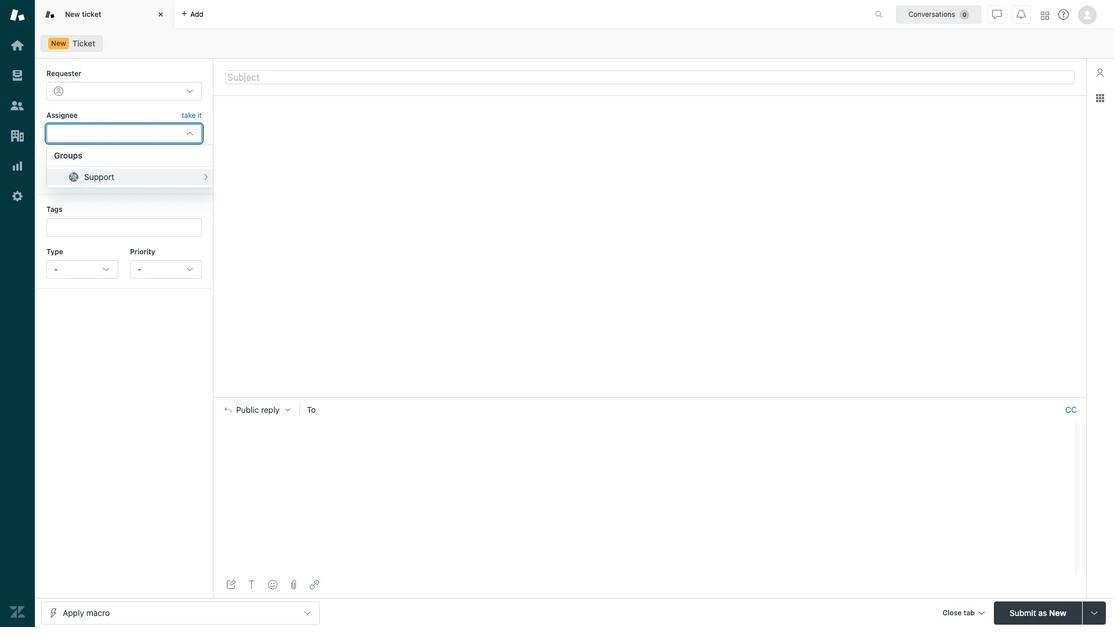 Task type: vqa. For each thing, say whether or not it's contained in the screenshot.
"05:00)" at the right of the page
no



Task type: describe. For each thing, give the bounding box(es) containing it.
public reply button
[[214, 398, 299, 422]]

public
[[236, 405, 259, 415]]

- button for priority
[[130, 260, 202, 279]]

submit
[[1010, 608, 1037, 617]]

assignee
[[46, 111, 78, 120]]

to
[[307, 405, 316, 415]]

follow
[[183, 156, 202, 164]]

tabs tab list
[[35, 0, 863, 29]]

add attachment image
[[289, 580, 298, 589]]

zendesk products image
[[1042, 11, 1050, 19]]

close tab button
[[938, 601, 990, 626]]

new for new
[[51, 39, 66, 48]]

apps image
[[1096, 93, 1105, 103]]

zendesk image
[[10, 604, 25, 619]]

as
[[1039, 608, 1047, 617]]

add link (cmd k) image
[[310, 580, 319, 589]]

submit as new
[[1010, 608, 1067, 617]]

macro
[[86, 608, 110, 617]]

support
[[84, 172, 114, 182]]

add button
[[174, 0, 210, 28]]

organizations image
[[10, 128, 25, 143]]

new ticket
[[65, 10, 101, 18]]

- button for type
[[46, 260, 118, 279]]

close image
[[155, 9, 167, 20]]

minimize composer image
[[646, 392, 655, 402]]

- for type
[[54, 264, 58, 274]]

requester
[[46, 69, 81, 78]]

add
[[190, 10, 203, 18]]

apply macro
[[63, 608, 110, 617]]

new for new ticket
[[65, 10, 80, 18]]

reply
[[261, 405, 280, 415]]

2 vertical spatial new
[[1050, 608, 1067, 617]]

Subject field
[[225, 70, 1075, 84]]

reporting image
[[10, 158, 25, 174]]

apply
[[63, 608, 84, 617]]



Task type: locate. For each thing, give the bounding box(es) containing it.
new ticket tab
[[35, 0, 174, 29]]

zendesk support image
[[10, 8, 25, 23]]

get started image
[[10, 38, 25, 53]]

take
[[182, 111, 196, 120]]

- for priority
[[138, 264, 141, 274]]

conversations
[[909, 10, 956, 18]]

- button
[[46, 260, 118, 279], [130, 260, 202, 279]]

groups
[[54, 151, 82, 160]]

- button down type
[[46, 260, 118, 279]]

-
[[54, 264, 58, 274], [138, 264, 141, 274]]

draft mode image
[[226, 580, 236, 589]]

customer context image
[[1096, 68, 1105, 77]]

Assignee field
[[54, 128, 181, 139]]

conversations button
[[896, 5, 982, 24]]

new inside tab
[[65, 10, 80, 18]]

assignee element
[[46, 124, 202, 143]]

assignee list box
[[46, 145, 218, 188]]

displays possible ticket submission types image
[[1090, 608, 1100, 617]]

ticket
[[82, 10, 101, 18]]

1 horizontal spatial -
[[138, 264, 141, 274]]

public reply
[[236, 405, 280, 415]]

1 vertical spatial new
[[51, 39, 66, 48]]

- down priority
[[138, 264, 141, 274]]

0 vertical spatial new
[[65, 10, 80, 18]]

0 horizontal spatial - button
[[46, 260, 118, 279]]

main element
[[0, 0, 35, 627]]

views image
[[10, 68, 25, 83]]

requester element
[[46, 82, 202, 101]]

format text image
[[247, 580, 257, 589]]

0 horizontal spatial -
[[54, 264, 58, 274]]

it
[[198, 111, 202, 120]]

ticket
[[72, 38, 95, 48]]

tags
[[46, 205, 63, 214]]

support option
[[47, 169, 218, 185]]

get help image
[[1059, 9, 1069, 20]]

tags element
[[46, 218, 202, 237]]

1 - button from the left
[[46, 260, 118, 279]]

button displays agent's chat status as invisible. image
[[993, 10, 1002, 19]]

1 horizontal spatial - button
[[130, 260, 202, 279]]

take it
[[182, 111, 202, 120]]

tab
[[964, 608, 975, 617]]

cc
[[1066, 405, 1077, 415]]

new inside secondary element
[[51, 39, 66, 48]]

priority
[[130, 247, 155, 256]]

2 - from the left
[[138, 264, 141, 274]]

close
[[943, 608, 962, 617]]

- button down priority
[[130, 260, 202, 279]]

new
[[65, 10, 80, 18], [51, 39, 66, 48], [1050, 608, 1067, 617]]

1 - from the left
[[54, 264, 58, 274]]

type
[[46, 247, 63, 256]]

secondary element
[[35, 32, 1115, 55]]

close tab
[[943, 608, 975, 617]]

take it button
[[182, 110, 202, 122]]

cc button
[[1066, 405, 1078, 415]]

follow button
[[183, 155, 202, 165]]

admin image
[[10, 189, 25, 204]]

2 - button from the left
[[130, 260, 202, 279]]

- down type
[[54, 264, 58, 274]]

insert emojis image
[[268, 580, 278, 589]]

customers image
[[10, 98, 25, 113]]

notifications image
[[1017, 10, 1026, 19]]



